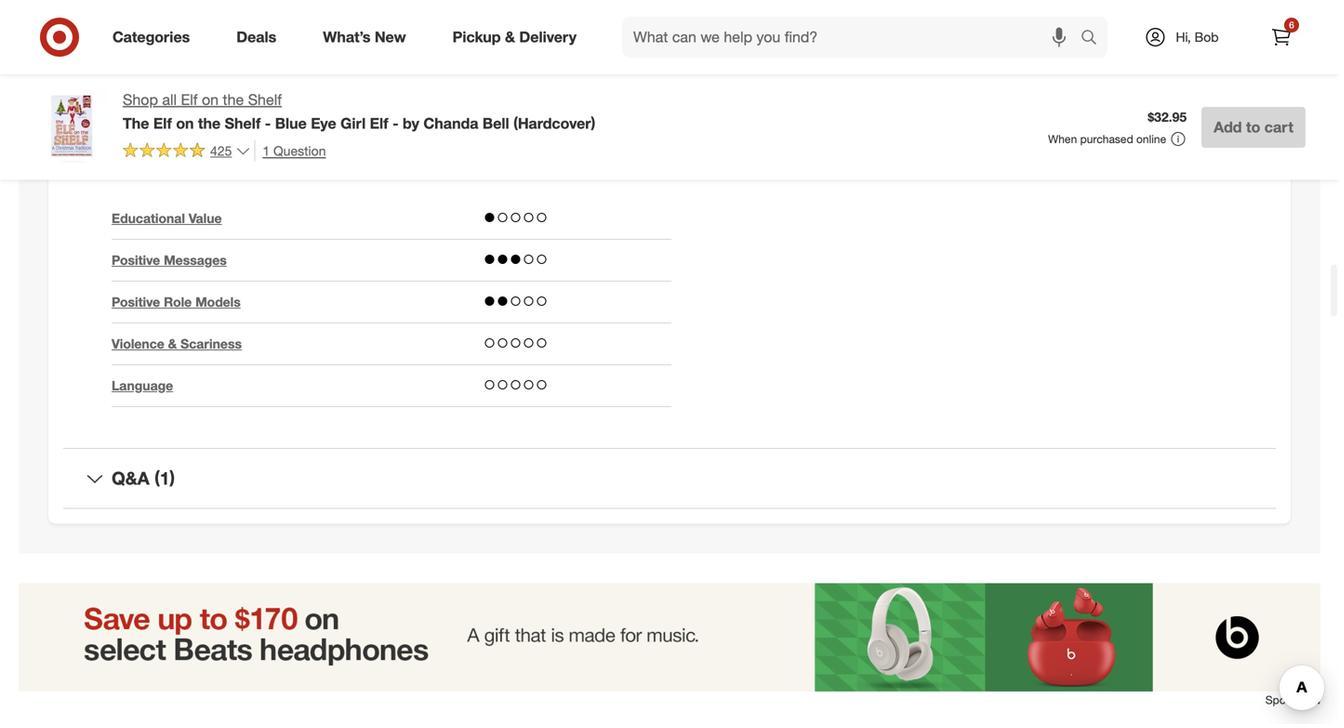 Task type: vqa. For each thing, say whether or not it's contained in the screenshot.
2nd skin" from right
yes



Task type: describe. For each thing, give the bounding box(es) containing it.
monitors
[[599, 54, 650, 70]]

categories
[[113, 28, 190, 46]]

came
[[621, 147, 653, 163]]

the down 'toy'
[[559, 54, 577, 70]]

educational value
[[112, 210, 222, 226]]

1 horizontal spatial when
[[452, 91, 484, 107]]

each
[[258, 54, 287, 70]]

1 vertical spatial when
[[112, 110, 143, 126]]

good/
[[419, 110, 454, 126]]

notion
[[288, 91, 324, 107]]

that up hide
[[243, 35, 265, 52]]

& for violence
[[168, 336, 177, 352]]

language
[[112, 378, 173, 394]]

your
[[112, 72, 137, 89]]

check
[[446, 147, 481, 163]]

comes
[[461, 35, 500, 52]]

positive messages
[[112, 252, 227, 268]]

eye
[[311, 114, 337, 132]]

published
[[367, 35, 424, 52]]

1 vertical spatial out
[[112, 166, 130, 182]]

425 link
[[123, 140, 251, 163]]

positive role models
[[112, 294, 241, 310]]

0 horizontal spatial and
[[333, 72, 355, 89]]

if
[[293, 110, 299, 126]]

this
[[269, 35, 289, 52]]

online
[[1137, 132, 1167, 146]]

new
[[375, 28, 406, 46]]

1 horizontal spatial in
[[326, 54, 336, 70]]

popular
[[293, 35, 338, 52]]

bell
[[483, 114, 510, 132]]

awake/
[[187, 110, 228, 126]]

positive for positive role models
[[112, 294, 160, 310]]

on inside parents need to know that this popular self-published book comes with a toy elf that parents will be instructed to hide each night, in keeping with the story's premise that the elf monitors your kids' behavior wherever they are and reports back to santa claus while the kids are sleeping. it's an update of the notion that santa "sees you when you're sleeping/ he knows when you're awake/ he knows if you've been bad or good/ so be good for goodness sake." same concept, but with elf help on site. the elf doll is available in "light skin" or "dark skin" and a skirt can be bought for a girl elf. you also might want to check out the tv version that came out in 2011.
[[300, 128, 315, 145]]

when purchased online
[[1049, 132, 1167, 146]]

search button
[[1073, 17, 1118, 61]]

of
[[251, 91, 262, 107]]

want
[[399, 147, 427, 163]]

to down know
[[215, 54, 226, 70]]

educational
[[112, 210, 185, 226]]

1 question
[[263, 143, 326, 159]]

question
[[274, 143, 326, 159]]

bob
[[1195, 29, 1220, 45]]

educational value button
[[112, 209, 222, 228]]

kids
[[581, 72, 605, 89]]

2011.
[[148, 166, 180, 182]]

1 horizontal spatial be
[[176, 147, 191, 163]]

parents need to know that this popular self-published book comes with a toy elf that parents will be instructed to hide each night, in keeping with the story's premise that the elf monitors your kids' behavior wherever they are and reports back to santa claus while the kids are sleeping. it's an update of the notion that santa "sees you when you're sleeping/ he knows when you're awake/ he knows if you've been bad or good/ so be good for goodness sake." same concept, but with elf help on site. the elf doll is available in "light skin" or "dark skin" and a skirt can be bought for a girl elf. you also might want to check out the tv version that came out in 2011.
[[112, 35, 665, 182]]

1 horizontal spatial for
[[530, 110, 546, 126]]

add to cart button
[[1202, 107, 1306, 148]]

1 horizontal spatial a
[[259, 147, 266, 163]]

pickup
[[453, 28, 501, 46]]

0 horizontal spatial with
[[226, 128, 250, 145]]

q&a (1) button
[[63, 449, 1277, 509]]

claus
[[489, 72, 522, 89]]

positive role models button
[[112, 293, 241, 312]]

chanda
[[424, 114, 479, 132]]

to right need
[[193, 35, 204, 52]]

an
[[188, 91, 203, 107]]

purchased
[[1081, 132, 1134, 146]]

that up you've
[[328, 91, 350, 107]]

0 horizontal spatial in
[[134, 166, 144, 182]]

(hardcover)
[[514, 114, 596, 132]]

the up back
[[417, 54, 436, 70]]

1 vertical spatial he
[[231, 110, 248, 126]]

keeping
[[340, 54, 386, 70]]

1 are from the left
[[311, 72, 329, 89]]

the up sleeping/
[[559, 72, 578, 89]]

1 horizontal spatial knows
[[604, 91, 642, 107]]

skirt
[[122, 147, 147, 163]]

1 vertical spatial shelf
[[225, 114, 261, 132]]

self-
[[341, 35, 367, 52]]

value
[[189, 210, 222, 226]]

hi, bob
[[1177, 29, 1220, 45]]

shop all elf on the shelf the elf on the shelf - blue eye girl elf - by chanda bell (hardcover)
[[123, 91, 596, 132]]

premise
[[482, 54, 529, 70]]

0 vertical spatial santa
[[451, 72, 485, 89]]

elf right 'toy'
[[563, 35, 577, 52]]

behavior
[[171, 72, 221, 89]]

is
[[413, 128, 423, 145]]

the down an
[[198, 114, 221, 132]]

scariness
[[181, 336, 242, 352]]

add
[[1215, 118, 1243, 136]]

update
[[206, 91, 247, 107]]

2 horizontal spatial with
[[504, 35, 528, 52]]

"sees
[[391, 91, 424, 107]]

1 question link
[[254, 140, 326, 162]]

what's
[[323, 28, 371, 46]]

0 horizontal spatial elf
[[153, 114, 172, 132]]

sponsored region
[[19, 584, 1321, 725]]

toy
[[542, 35, 560, 52]]

might
[[363, 147, 396, 163]]

what's new link
[[307, 17, 430, 58]]

that left parents
[[581, 35, 603, 52]]

image of the elf on the shelf - blue eye girl elf - by chanda bell (hardcover) image
[[33, 89, 108, 164]]

0 horizontal spatial or
[[404, 110, 416, 126]]

2 horizontal spatial elf
[[370, 114, 389, 132]]

it's
[[167, 91, 185, 107]]

2 - from the left
[[393, 114, 399, 132]]

kids'
[[141, 72, 168, 89]]

also
[[336, 147, 359, 163]]

back
[[404, 72, 433, 89]]

& for pickup
[[505, 28, 515, 46]]

$32.95
[[1149, 109, 1188, 125]]

all
[[162, 91, 177, 109]]

that up while
[[533, 54, 555, 70]]

good
[[496, 110, 526, 126]]

by
[[403, 114, 420, 132]]

night,
[[290, 54, 323, 70]]

shop
[[123, 91, 158, 109]]

sake."
[[611, 110, 645, 126]]



Task type: locate. For each thing, give the bounding box(es) containing it.
santa
[[451, 72, 485, 89], [354, 91, 388, 107]]

1 vertical spatial positive
[[112, 294, 160, 310]]

for down sleeping/
[[530, 110, 546, 126]]

to
[[193, 35, 204, 52], [215, 54, 226, 70], [436, 72, 448, 89], [1247, 118, 1261, 136], [431, 147, 442, 163]]

hi,
[[1177, 29, 1192, 45]]

1 vertical spatial for
[[240, 147, 255, 163]]

positive inside positive role models button
[[112, 294, 160, 310]]

instructed
[[152, 54, 211, 70]]

you're
[[488, 91, 524, 107], [147, 110, 183, 126]]

1 positive from the top
[[112, 252, 160, 268]]

need
[[160, 35, 189, 52]]

knows up the help at the left top
[[252, 110, 289, 126]]

"dark
[[575, 128, 607, 145]]

when up same
[[112, 110, 143, 126]]

1 - from the left
[[265, 114, 271, 132]]

but
[[204, 128, 223, 145]]

0 horizontal spatial for
[[240, 147, 255, 163]]

0 vertical spatial shelf
[[248, 91, 282, 109]]

-
[[265, 114, 271, 132], [393, 114, 399, 132]]

what's new
[[323, 28, 406, 46]]

pickup & delivery link
[[437, 17, 600, 58]]

same
[[112, 128, 145, 145]]

1 horizontal spatial or
[[560, 128, 572, 145]]

hide
[[230, 54, 255, 70]]

2 vertical spatial be
[[176, 147, 191, 163]]

0 horizontal spatial you're
[[147, 110, 183, 126]]

story's
[[440, 54, 479, 70]]

cart
[[1265, 118, 1294, 136]]

to right want
[[431, 147, 442, 163]]

a left 'toy'
[[531, 35, 538, 52]]

- left by
[[393, 114, 399, 132]]

bought
[[195, 147, 236, 163]]

sleeping.
[[112, 91, 164, 107]]

categories link
[[97, 17, 213, 58]]

1 vertical spatial you're
[[147, 110, 183, 126]]

you
[[428, 91, 449, 107]]

1 vertical spatial &
[[168, 336, 177, 352]]

with down 'published'
[[390, 54, 414, 70]]

girl
[[269, 147, 287, 163]]

been
[[345, 110, 374, 126]]

the left of at top
[[223, 91, 244, 109]]

2 vertical spatial with
[[226, 128, 250, 145]]

know
[[208, 35, 239, 52]]

to inside button
[[1247, 118, 1261, 136]]

skin" down sake."
[[611, 128, 639, 145]]

to right "add"
[[1247, 118, 1261, 136]]

1 horizontal spatial on
[[202, 91, 219, 109]]

1 horizontal spatial are
[[609, 72, 627, 89]]

0 horizontal spatial on
[[176, 114, 194, 132]]

elf up the kids
[[581, 54, 595, 70]]

1 horizontal spatial the
[[346, 128, 368, 145]]

shelf down of at top
[[225, 114, 261, 132]]

1 horizontal spatial you're
[[488, 91, 524, 107]]

0 vertical spatial when
[[452, 91, 484, 107]]

6
[[1290, 19, 1295, 31]]

0 vertical spatial you're
[[488, 91, 524, 107]]

site.
[[318, 128, 342, 145]]

the
[[123, 114, 149, 132], [346, 128, 368, 145]]

& inside violence & scariness button
[[168, 336, 177, 352]]

0 vertical spatial out
[[485, 147, 504, 163]]

1 horizontal spatial he
[[584, 91, 601, 107]]

or up 'version'
[[560, 128, 572, 145]]

2 horizontal spatial a
[[531, 35, 538, 52]]

while
[[526, 72, 556, 89]]

out down "light at left top
[[485, 147, 504, 163]]

girl
[[341, 114, 366, 132]]

deals link
[[221, 17, 300, 58]]

pickup & delivery
[[453, 28, 577, 46]]

book
[[428, 35, 457, 52]]

1 horizontal spatial santa
[[451, 72, 485, 89]]

0 vertical spatial for
[[530, 110, 546, 126]]

1 horizontal spatial out
[[485, 147, 504, 163]]

0 vertical spatial knows
[[604, 91, 642, 107]]

for
[[530, 110, 546, 126], [240, 147, 255, 163]]

& up premise
[[505, 28, 515, 46]]

are down monitors
[[609, 72, 627, 89]]

with
[[504, 35, 528, 52], [390, 54, 414, 70], [226, 128, 250, 145]]

advertisement region
[[19, 584, 1321, 693]]

available
[[426, 128, 477, 145]]

0 vertical spatial &
[[505, 28, 515, 46]]

0 horizontal spatial out
[[112, 166, 130, 182]]

0 vertical spatial in
[[326, 54, 336, 70]]

0 vertical spatial he
[[584, 91, 601, 107]]

in left "light at left top
[[480, 128, 490, 145]]

violence
[[112, 336, 165, 352]]

messages
[[164, 252, 227, 268]]

a left skirt
[[112, 147, 119, 163]]

0 horizontal spatial the
[[123, 114, 149, 132]]

doll
[[389, 128, 410, 145]]

parents
[[607, 35, 651, 52]]

sponsored
[[1266, 694, 1321, 708]]

and up came
[[643, 128, 665, 145]]

1 skin" from the left
[[528, 128, 556, 145]]

when up the so
[[452, 91, 484, 107]]

1 vertical spatial in
[[480, 128, 490, 145]]

for left 1
[[240, 147, 255, 163]]

0 horizontal spatial -
[[265, 114, 271, 132]]

elf up might at the top left of the page
[[371, 128, 385, 145]]

0 vertical spatial or
[[404, 110, 416, 126]]

violence & scariness button
[[112, 335, 242, 353]]

knows up sake."
[[604, 91, 642, 107]]

the inside parents need to know that this popular self-published book comes with a toy elf that parents will be instructed to hide each night, in keeping with the story's premise that the elf monitors your kids' behavior wherever they are and reports back to santa claus while the kids are sleeping. it's an update of the notion that santa "sees you when you're sleeping/ he knows when you're awake/ he knows if you've been bad or good/ so be good for goodness sake." same concept, but with elf help on site. the elf doll is available in "light skin" or "dark skin" and a skirt can be bought for a girl elf. you also might want to check out the tv version that came out in 2011.
[[346, 128, 368, 145]]

1 vertical spatial with
[[390, 54, 414, 70]]

0 horizontal spatial skin"
[[528, 128, 556, 145]]

2 vertical spatial in
[[134, 166, 144, 182]]

version
[[549, 147, 591, 163]]

you've
[[303, 110, 341, 126]]

a left girl
[[259, 147, 266, 163]]

0 vertical spatial and
[[333, 72, 355, 89]]

be down concept,
[[176, 147, 191, 163]]

elf left the help at the left top
[[254, 128, 268, 145]]

be down parents at the left
[[134, 54, 149, 70]]

that down '"dark'
[[595, 147, 617, 163]]

so
[[458, 110, 474, 126]]

1
[[263, 143, 270, 159]]

you're down all
[[147, 110, 183, 126]]

1 vertical spatial and
[[643, 128, 665, 145]]

he down update
[[231, 110, 248, 126]]

you
[[310, 147, 332, 163]]

delivery
[[520, 28, 577, 46]]

positive messages button
[[112, 251, 227, 270]]

violence & scariness
[[112, 336, 242, 352]]

wherever
[[225, 72, 279, 89]]

1 horizontal spatial with
[[390, 54, 414, 70]]

the
[[417, 54, 436, 70], [559, 54, 577, 70], [559, 72, 578, 89], [223, 91, 244, 109], [266, 91, 284, 107], [198, 114, 221, 132], [507, 147, 526, 163]]

positive
[[112, 252, 160, 268], [112, 294, 160, 310]]

on up awake/
[[202, 91, 219, 109]]

0 horizontal spatial &
[[168, 336, 177, 352]]

and
[[333, 72, 355, 89], [643, 128, 665, 145]]

0 vertical spatial with
[[504, 35, 528, 52]]

0 horizontal spatial a
[[112, 147, 119, 163]]

0 horizontal spatial santa
[[354, 91, 388, 107]]

blue
[[275, 114, 307, 132]]

santa down the story's
[[451, 72, 485, 89]]

0 horizontal spatial knows
[[252, 110, 289, 126]]

be
[[134, 54, 149, 70], [477, 110, 492, 126], [176, 147, 191, 163]]

are
[[311, 72, 329, 89], [609, 72, 627, 89]]

parents
[[112, 35, 156, 52]]

1 horizontal spatial and
[[643, 128, 665, 145]]

the down shop
[[123, 114, 149, 132]]

& right 'violence' on the top left
[[168, 336, 177, 352]]

What can we help you find? suggestions appear below search field
[[623, 17, 1086, 58]]

1 vertical spatial knows
[[252, 110, 289, 126]]

0 vertical spatial positive
[[112, 252, 160, 268]]

2 skin" from the left
[[611, 128, 639, 145]]

- left the help at the left top
[[265, 114, 271, 132]]

tv
[[530, 147, 545, 163]]

425
[[210, 143, 232, 159]]

on down the it's
[[176, 114, 194, 132]]

q&a (1)
[[112, 468, 175, 489]]

0 horizontal spatial be
[[134, 54, 149, 70]]

on up elf.
[[300, 128, 315, 145]]

skin" up "tv"
[[528, 128, 556, 145]]

positive down educational
[[112, 252, 160, 268]]

in down skirt
[[134, 166, 144, 182]]

to up you
[[436, 72, 448, 89]]

2 positive from the top
[[112, 294, 160, 310]]

sleeping/
[[527, 91, 581, 107]]

2 horizontal spatial be
[[477, 110, 492, 126]]

role
[[164, 294, 192, 310]]

1 vertical spatial or
[[560, 128, 572, 145]]

0 horizontal spatial when
[[112, 110, 143, 126]]

1 horizontal spatial skin"
[[611, 128, 639, 145]]

concept,
[[149, 128, 200, 145]]

& inside pickup & delivery link
[[505, 28, 515, 46]]

santa down reports
[[354, 91, 388, 107]]

positive left role
[[112, 294, 160, 310]]

1 vertical spatial be
[[477, 110, 492, 126]]

positive inside positive messages button
[[112, 252, 160, 268]]

models
[[195, 294, 241, 310]]

positive for positive messages
[[112, 252, 160, 268]]

2 horizontal spatial on
[[300, 128, 315, 145]]

0 vertical spatial be
[[134, 54, 149, 70]]

language button
[[112, 377, 173, 395]]

0 horizontal spatial are
[[311, 72, 329, 89]]

the right of at top
[[266, 91, 284, 107]]

be right the so
[[477, 110, 492, 126]]

the inside shop all elf on the shelf the elf on the shelf - blue eye girl elf - by chanda bell (hardcover)
[[123, 114, 149, 132]]

shelf down "wherever"
[[248, 91, 282, 109]]

you're down claus
[[488, 91, 524, 107]]

2 are from the left
[[609, 72, 627, 89]]

2 horizontal spatial in
[[480, 128, 490, 145]]

with up premise
[[504, 35, 528, 52]]

skin"
[[528, 128, 556, 145], [611, 128, 639, 145]]

the down "light at left top
[[507, 147, 526, 163]]

the down been
[[346, 128, 368, 145]]

goodness
[[549, 110, 607, 126]]

he down the kids
[[584, 91, 601, 107]]

will
[[112, 54, 130, 70]]

out down skirt
[[112, 166, 130, 182]]

or down '"sees'
[[404, 110, 416, 126]]

search
[[1073, 30, 1118, 48]]

1 horizontal spatial -
[[393, 114, 399, 132]]

with right but
[[226, 128, 250, 145]]

1 horizontal spatial &
[[505, 28, 515, 46]]

that
[[243, 35, 265, 52], [581, 35, 603, 52], [533, 54, 555, 70], [328, 91, 350, 107], [595, 147, 617, 163]]

are down night,
[[311, 72, 329, 89]]

they
[[282, 72, 307, 89]]

0 horizontal spatial he
[[231, 110, 248, 126]]

1 vertical spatial santa
[[354, 91, 388, 107]]

in down popular
[[326, 54, 336, 70]]

1 horizontal spatial elf
[[181, 91, 198, 109]]

deals
[[237, 28, 277, 46]]

and down keeping
[[333, 72, 355, 89]]



